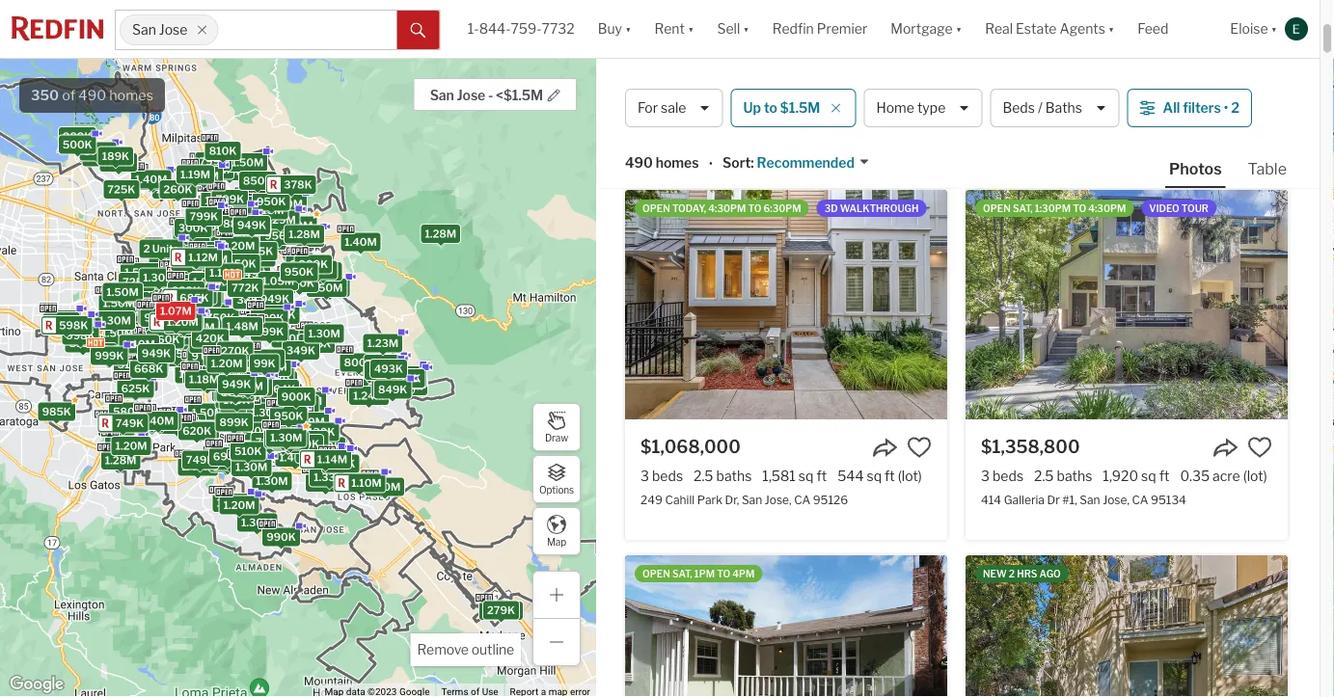 Task type: locate. For each thing, give the bounding box(es) containing it.
0 vertical spatial 750k
[[206, 312, 235, 324]]

1 horizontal spatial •
[[1224, 100, 1228, 116]]

ca for $748,800
[[813, 127, 829, 141]]

1.29m down 1.43m
[[187, 369, 219, 382]]

pkwy,
[[1084, 127, 1116, 141]]

1.25m up 360k
[[286, 424, 318, 437]]

photo of 588 cityscape pl, san jose, ca 95136 image
[[966, 556, 1288, 697]]

open left today,
[[642, 203, 670, 214]]

6123
[[981, 127, 1008, 141]]

to right 1pm
[[717, 568, 730, 580]]

favorite button checkbox up '0.35 acre (lot)'
[[1247, 435, 1272, 460]]

800k
[[258, 182, 288, 195], [344, 356, 374, 369], [368, 377, 398, 389], [221, 386, 250, 399]]

beds for $1,358,800
[[993, 468, 1024, 484]]

1 vertical spatial favorite button checkbox
[[907, 435, 932, 460]]

favorite button checkbox
[[1247, 69, 1272, 95], [1247, 435, 1272, 460]]

0 vertical spatial jose
[[159, 22, 188, 38]]

2 beds up "3433"
[[641, 102, 682, 119]]

2 vertical spatial 989k
[[312, 441, 342, 453]]

0 vertical spatial sat,
[[1013, 203, 1033, 214]]

860k down 828k
[[150, 333, 180, 346]]

favorite button image
[[907, 69, 932, 95]]

None search field
[[218, 11, 397, 49]]

1.24m down the "490k"
[[353, 390, 385, 402]]

baths
[[704, 102, 740, 119], [1045, 102, 1080, 119], [716, 468, 752, 484], [1057, 468, 1092, 484]]

1 3 beds from the left
[[641, 468, 683, 484]]

jose, for $1,395,000
[[1141, 127, 1168, 141]]

859k down 440k
[[222, 378, 251, 390]]

favorite button image up 544 sq ft (lot)
[[907, 435, 932, 460]]

map region
[[0, 0, 793, 697]]

0 vertical spatial 989k
[[63, 130, 92, 143]]

photo of 444 laswell ave, san jose, ca 95128 image
[[625, 556, 947, 697]]

800k up the 1.21m
[[258, 182, 288, 195]]

2 horizontal spatial 1.35m
[[280, 427, 311, 439]]

jose, for $1,068,000
[[765, 493, 792, 507]]

ft
[[798, 102, 808, 119], [1146, 102, 1157, 119], [817, 468, 827, 484], [885, 468, 895, 484], [1159, 468, 1170, 484]]

799k
[[199, 155, 228, 168], [216, 193, 244, 206], [190, 210, 218, 223], [147, 283, 175, 296], [394, 373, 422, 385]]

4 up 715k
[[93, 331, 100, 343]]

1 vertical spatial •
[[709, 156, 713, 172]]

1 horizontal spatial to
[[748, 203, 762, 214]]

0 vertical spatial 1.02m
[[86, 151, 118, 164]]

4:30pm right 1:30pm
[[1088, 203, 1126, 214]]

0 vertical spatial 620k
[[183, 425, 212, 438]]

all filters • 2
[[1163, 100, 1240, 116]]

0 vertical spatial 260k
[[163, 183, 192, 196]]

remove up to $1.5m image
[[830, 102, 842, 114]]

sq for $1,395,000
[[1128, 102, 1143, 119]]

1.23m up 469k
[[367, 337, 399, 350]]

700k
[[189, 176, 218, 189], [242, 251, 272, 264], [236, 265, 265, 277], [222, 386, 251, 399]]

399k up 720k at the top left of page
[[177, 228, 206, 241]]

2 horizontal spatial to
[[1073, 203, 1086, 214]]

(lot)
[[898, 468, 922, 484], [1243, 468, 1267, 484]]

1 2 beds from the left
[[641, 102, 682, 119]]

1.25m
[[98, 315, 129, 327], [286, 424, 318, 437], [217, 497, 248, 509]]

ca down all
[[1171, 127, 1187, 141]]

baths for $748,800
[[704, 102, 740, 119]]

▾ for eloise ▾
[[1271, 21, 1277, 37]]

eloise
[[1230, 21, 1268, 37]]

2 4:30pm from the left
[[1088, 203, 1126, 214]]

499k up 819k on the left of page
[[47, 313, 77, 326]]

2 2 beds from the left
[[981, 102, 1023, 119]]

4pm
[[732, 568, 755, 580]]

578k up 685k
[[174, 278, 203, 291]]

1 horizontal spatial 750k
[[304, 333, 332, 345]]

jose for san jose
[[159, 22, 188, 38]]

• inside all filters • 2 button
[[1224, 100, 1228, 116]]

2 inside button
[[1231, 100, 1240, 116]]

0 horizontal spatial to
[[717, 568, 730, 580]]

0 vertical spatial 500k
[[63, 139, 92, 151]]

588k
[[264, 374, 293, 387]]

san inside button
[[430, 87, 454, 104]]

0 horizontal spatial 500k
[[63, 139, 92, 151]]

google image
[[5, 672, 68, 697]]

2 vertical spatial 625k
[[186, 424, 215, 436]]

baths for $1,358,800
[[1057, 468, 1092, 484]]

4:30pm right today,
[[708, 203, 746, 214]]

0 vertical spatial 1.33m
[[139, 318, 171, 331]]

0 horizontal spatial (lot)
[[898, 468, 922, 484]]

1 vertical spatial 1.19m
[[239, 215, 269, 228]]

open left 1:30pm
[[983, 203, 1011, 214]]

976k
[[326, 457, 354, 470]]

1 vertical spatial 349k
[[209, 362, 238, 375]]

sell ▾ button
[[717, 0, 749, 58]]

ft for $1,068,000
[[817, 468, 827, 484]]

sat, for 1pm
[[672, 568, 692, 580]]

490 right of at the left
[[78, 87, 106, 104]]

3d
[[824, 203, 838, 214]]

sq right 2,154
[[1128, 102, 1143, 119]]

1.00m
[[280, 219, 313, 232], [215, 248, 248, 260], [167, 309, 200, 322]]

2.5 baths up #1,
[[1034, 468, 1092, 484]]

▾ left user photo
[[1271, 21, 1277, 37]]

ca for $1,068,000
[[794, 493, 810, 507]]

1,920 sq ft
[[1103, 468, 1170, 484]]

▾ for buy ▾
[[625, 21, 631, 37]]

favorite button checkbox up 544 sq ft (lot)
[[907, 435, 932, 460]]

2.5 up park
[[694, 468, 713, 484]]

3 beds up 414
[[981, 468, 1024, 484]]

sell ▾ button
[[706, 0, 761, 58]]

1 vertical spatial 990k
[[124, 317, 153, 329]]

▾ right rent at top
[[688, 21, 694, 37]]

remove san jose image
[[196, 24, 208, 36]]

1 vertical spatial 1.35m
[[232, 379, 264, 392]]

mortgage
[[891, 21, 953, 37]]

1 4:30pm from the left
[[708, 203, 746, 214]]

1 vertical spatial 1.33m
[[389, 379, 420, 392]]

1 horizontal spatial sat,
[[1013, 203, 1033, 214]]

favorite button image for $1,358,800
[[1247, 435, 1272, 460]]

620k
[[183, 425, 212, 438], [299, 448, 328, 460]]

for
[[638, 100, 658, 116]]

sq
[[780, 102, 795, 119], [1128, 102, 1143, 119], [799, 468, 814, 484], [867, 468, 882, 484], [1141, 468, 1156, 484]]

2 horizontal spatial 1.23m
[[367, 337, 399, 350]]

1.33m up 789k
[[139, 318, 171, 331]]

favorite button image
[[1247, 69, 1272, 95], [907, 435, 932, 460], [1247, 435, 1272, 460]]

2.5 baths
[[694, 468, 752, 484], [1034, 468, 1092, 484]]

1.28m
[[425, 228, 456, 240], [289, 228, 320, 241], [105, 454, 136, 467]]

open for $1,068,000
[[642, 203, 670, 214]]

975k up 772k
[[230, 258, 259, 270]]

redfin premier button
[[761, 0, 879, 58]]

san
[[132, 22, 156, 38], [625, 78, 664, 104], [430, 87, 454, 104], [760, 127, 781, 141], [1118, 127, 1139, 141], [742, 493, 762, 507], [1080, 493, 1100, 507]]

6 ▾ from the left
[[1271, 21, 1277, 37]]

estate
[[1016, 21, 1057, 37]]

949k right 772k
[[260, 293, 290, 305]]

2 beds up 6123
[[981, 102, 1023, 119]]

1 860k from the top
[[150, 318, 179, 331]]

homes down wine
[[656, 155, 699, 171]]

sale
[[661, 100, 686, 116]]

1 vertical spatial sat,
[[672, 568, 692, 580]]

1 horizontal spatial 190k
[[267, 398, 294, 411]]

1.48m
[[226, 320, 258, 333]]

1.33m
[[139, 318, 171, 331], [389, 379, 420, 392], [314, 471, 345, 484]]

open left 1pm
[[642, 568, 670, 580]]

759-
[[511, 21, 542, 37]]

baths up #1,
[[1057, 468, 1092, 484]]

0 vertical spatial 1.49m
[[236, 381, 268, 393]]

3d walkthrough
[[824, 203, 919, 214]]

2 2 baths from the left
[[1034, 102, 1080, 119]]

1.15m up 940k
[[153, 248, 183, 261]]

490 down "3433"
[[625, 155, 653, 171]]

2 2.5 from the left
[[1034, 468, 1054, 484]]

844-
[[479, 21, 511, 37]]

1 2.5 baths from the left
[[694, 468, 752, 484]]

map button
[[532, 507, 581, 556]]

0 vertical spatial 389k
[[84, 147, 113, 160]]

real estate agents ▾ link
[[985, 0, 1115, 58]]

baths up the cork
[[704, 102, 740, 119]]

ca left to
[[723, 78, 754, 104]]

1 vertical spatial 989k
[[255, 312, 284, 325]]

810k
[[209, 145, 237, 157]]

0 vertical spatial favorite button checkbox
[[1247, 69, 1272, 95]]

2.5 for $1,358,800
[[1034, 468, 1054, 484]]

favorite button image for $1,395,000
[[1247, 69, 1272, 95]]

715k
[[95, 350, 122, 363]]

• inside 490 homes •
[[709, 156, 713, 172]]

0 horizontal spatial 1.35m
[[161, 348, 193, 360]]

(lot) right the 544
[[898, 468, 922, 484]]

1 horizontal spatial 1.35m
[[232, 379, 264, 392]]

for sale button
[[625, 89, 723, 127]]

1,920
[[1103, 468, 1138, 484]]

1 2 baths from the left
[[693, 102, 740, 119]]

999k
[[95, 350, 124, 362], [225, 394, 254, 407]]

1.35m
[[161, 348, 193, 360], [232, 379, 264, 392], [280, 427, 311, 439]]

1 horizontal spatial 4:30pm
[[1088, 203, 1126, 214]]

1 favorite button checkbox from the top
[[1247, 69, 1272, 95]]

3 beds for $1,358,800
[[981, 468, 1024, 484]]

430k up the 1.14m
[[306, 426, 335, 439]]

6:30pm
[[764, 203, 801, 214]]

949k up 668k
[[142, 347, 171, 360]]

2.5 baths for $1,358,800
[[1034, 468, 1092, 484]]

1 horizontal spatial homes
[[656, 155, 699, 171]]

306k
[[216, 386, 246, 399]]

1.49m down 449k
[[236, 381, 268, 393]]

3 units down 775k
[[184, 294, 219, 306]]

788k
[[199, 358, 228, 371]]

900k
[[281, 391, 311, 403]]

to right 1:30pm
[[1073, 203, 1086, 214]]

1 vertical spatial 975k
[[144, 312, 173, 324]]

photo of 249 cahill park dr, san jose, ca 95126 image
[[625, 190, 947, 420]]

0 horizontal spatial 4 units
[[93, 331, 129, 343]]

305k
[[241, 224, 270, 236]]

• for homes
[[709, 156, 713, 172]]

dr
[[1047, 493, 1060, 507]]

828k
[[149, 318, 178, 331]]

0 horizontal spatial sat,
[[672, 568, 692, 580]]

2.5 up dr
[[1034, 468, 1054, 484]]

0 horizontal spatial 3 beds
[[641, 468, 683, 484]]

2 favorite button checkbox from the top
[[1247, 435, 1272, 460]]

sq for $1,068,000
[[799, 468, 814, 484]]

385k
[[237, 294, 266, 306]]

95134
[[1151, 493, 1186, 507]]

favorite button checkbox
[[907, 69, 932, 95], [907, 435, 932, 460]]

favorite button checkbox right the city
[[1247, 69, 1272, 95]]

1 horizontal spatial 3 units
[[184, 294, 219, 306]]

1 horizontal spatial 2 beds
[[981, 102, 1023, 119]]

4 up 1.07m
[[181, 292, 189, 304]]

jose for san jose - <$1.5m
[[457, 87, 485, 104]]

650k
[[367, 381, 396, 394]]

0 horizontal spatial 2.5
[[694, 468, 713, 484]]

feed
[[1138, 21, 1169, 37]]

1 vertical spatial 500k
[[369, 365, 398, 377]]

620k up 680k
[[183, 425, 212, 438]]

859k down 956k
[[290, 258, 319, 271]]

▾ for rent ▾
[[688, 21, 694, 37]]

galleria
[[1004, 493, 1045, 507]]

1.02m
[[86, 151, 118, 164], [255, 361, 287, 374]]

860k
[[150, 318, 179, 331], [150, 333, 180, 346]]

3 units down 940k
[[123, 287, 159, 300]]

homes right of at the left
[[109, 87, 153, 104]]

favorite button checkbox up "home type"
[[907, 69, 932, 95]]

1 horizontal spatial 620k
[[299, 448, 328, 460]]

1 vertical spatial homes
[[656, 155, 699, 171]]

1 horizontal spatial 2 baths
[[1034, 102, 1080, 119]]

to for $1,358,800
[[1073, 203, 1086, 214]]

beds
[[1003, 100, 1035, 116]]

2 3 beds from the left
[[981, 468, 1024, 484]]

850k
[[243, 174, 272, 187], [174, 280, 203, 293], [249, 399, 278, 412]]

999k down 440k
[[225, 394, 254, 407]]

1.30m
[[217, 210, 249, 223], [194, 220, 226, 233], [143, 271, 175, 284], [99, 314, 131, 327], [308, 327, 340, 340], [132, 358, 164, 371], [219, 376, 251, 388], [391, 380, 423, 393], [251, 407, 283, 419], [162, 419, 194, 431], [270, 431, 302, 444], [233, 459, 265, 471], [235, 461, 267, 473], [256, 475, 288, 487], [310, 477, 342, 489], [241, 516, 273, 529]]

499k
[[47, 313, 77, 326], [371, 367, 400, 380]]

949k
[[237, 219, 266, 232], [237, 268, 266, 280], [262, 279, 291, 292], [260, 293, 290, 305], [142, 347, 171, 360], [222, 378, 251, 391]]

625k up 680k
[[186, 424, 215, 436]]

420k
[[196, 332, 225, 345]]

0 horizontal spatial 2 baths
[[693, 102, 740, 119]]

▾ for mortgage ▾
[[956, 21, 962, 37]]

favorite button checkbox for $1,358,800
[[1247, 435, 1272, 460]]

250k
[[220, 393, 249, 406]]

1 horizontal spatial 1.00m
[[215, 248, 248, 260]]

2 2.5 baths from the left
[[1034, 468, 1092, 484]]

1 vertical spatial 1.49m
[[267, 412, 299, 424]]

279k
[[487, 605, 515, 617]]

1.00m up 590k
[[215, 248, 248, 260]]

3 ▾ from the left
[[743, 21, 749, 37]]

ca down the 1,920 sq ft
[[1132, 493, 1148, 507]]

cahill
[[665, 493, 695, 507]]

1.33m down "976k"
[[314, 471, 345, 484]]

jose, down all
[[1141, 127, 1168, 141]]

1 horizontal spatial 430k
[[306, 426, 335, 439]]

749k up 665k
[[115, 417, 144, 430]]

0 horizontal spatial 389k
[[84, 147, 113, 160]]

399k up 99k
[[255, 326, 284, 338]]

2 favorite button checkbox from the top
[[907, 435, 932, 460]]

465k
[[268, 433, 298, 445]]

1.33m down 498k
[[389, 379, 420, 392]]

1.23m up 316k
[[124, 339, 155, 352]]

0 horizontal spatial homes
[[109, 87, 153, 104]]

to left 6:30pm
[[748, 203, 762, 214]]

668k
[[134, 363, 163, 375]]

5 ▾ from the left
[[1108, 21, 1115, 37]]

800k up the "645k" at bottom left
[[221, 386, 250, 399]]

jose left remove san jose image
[[159, 22, 188, 38]]

589k up 9 units
[[193, 338, 223, 350]]

sq right 1,920
[[1141, 468, 1156, 484]]

3 units up 558k
[[246, 234, 282, 247]]

new 2 hrs ago
[[983, 568, 1061, 580]]

0 horizontal spatial 699k
[[213, 451, 242, 463]]

2 horizontal spatial 1.00m
[[280, 219, 313, 232]]

999k down 819k on the left of page
[[95, 350, 124, 362]]

jose, down '1,581'
[[765, 493, 792, 507]]

1.15m up 980k
[[254, 204, 284, 217]]

to
[[748, 203, 762, 214], [1073, 203, 1086, 214], [717, 568, 730, 580]]

938k
[[381, 378, 410, 391]]

3 beds
[[641, 468, 683, 484], [981, 468, 1024, 484]]

0 horizontal spatial 1.00m
[[167, 309, 200, 322]]

1 vertical spatial jose
[[457, 87, 485, 104]]

2 horizontal spatial 3 units
[[246, 234, 282, 247]]

544
[[837, 468, 864, 484]]

beds up 6123
[[992, 102, 1023, 119]]

95126
[[813, 493, 848, 507]]

989k up the 1.14m
[[312, 441, 342, 453]]

ca down 1,581 sq ft
[[794, 493, 810, 507]]

4 ▾ from the left
[[956, 21, 962, 37]]

2 horizontal spatial 989k
[[312, 441, 342, 453]]

1 favorite button checkbox from the top
[[907, 69, 932, 95]]

beds for $1,068,000
[[652, 468, 683, 484]]

1.18m down the 1.34m
[[214, 213, 245, 226]]

1 vertical spatial 4 units
[[93, 331, 129, 343]]

850k down 548k
[[249, 399, 278, 412]]

1 horizontal spatial 2.5 baths
[[1034, 468, 1092, 484]]

0 vertical spatial 1.35m
[[161, 348, 193, 360]]

0 horizontal spatial •
[[709, 156, 713, 172]]

2 baths up club
[[1034, 102, 1080, 119]]

1.00m down 378k
[[280, 219, 313, 232]]

sat, left 1pm
[[672, 568, 692, 580]]

1.10m
[[303, 264, 333, 276], [209, 267, 240, 279], [192, 376, 223, 388], [228, 379, 258, 392], [233, 380, 263, 392], [224, 384, 255, 397], [292, 395, 322, 408], [147, 415, 177, 427], [351, 477, 382, 489]]

1 vertical spatial 490
[[625, 155, 653, 171]]

buy ▾
[[598, 21, 631, 37]]

1 vertical spatial 1.02m
[[255, 361, 287, 374]]

1 2.5 from the left
[[694, 468, 713, 484]]

/
[[1038, 100, 1042, 116]]

photos
[[1169, 159, 1222, 178]]

849k down 300k
[[185, 245, 215, 257]]

0 vertical spatial 625k
[[167, 272, 195, 284]]

3 units
[[246, 234, 282, 247], [123, 287, 159, 300], [184, 294, 219, 306]]

1.19m down 810k on the left top of the page
[[180, 168, 210, 181]]

260k up 300k
[[163, 183, 192, 196]]

jose inside button
[[457, 87, 485, 104]]

490 homes •
[[625, 155, 713, 172]]

user photo image
[[1285, 17, 1308, 41]]

300k
[[178, 222, 208, 234]]

beds up "3433"
[[652, 102, 682, 119]]

99k
[[254, 357, 276, 370]]

1 vertical spatial 620k
[[299, 448, 328, 460]]

•
[[1224, 100, 1228, 116], [709, 156, 713, 172]]

4 units
[[181, 292, 217, 304], [93, 331, 129, 343]]

baths right /
[[1045, 102, 1080, 119]]

1 vertical spatial 860k
[[150, 333, 180, 346]]

0 vertical spatial 4
[[181, 292, 189, 304]]

1 ▾ from the left
[[625, 21, 631, 37]]

990k
[[291, 232, 320, 244], [124, 317, 153, 329], [266, 531, 296, 544]]

2 ▾ from the left
[[688, 21, 694, 37]]

975k left 788k
[[170, 351, 198, 364]]

1 vertical spatial 1.25m
[[286, 424, 318, 437]]

949k down 558k
[[237, 268, 266, 280]]

0 vertical spatial 860k
[[150, 318, 179, 331]]

jose
[[159, 22, 188, 38], [457, 87, 485, 104]]



Task type: vqa. For each thing, say whether or not it's contained in the screenshot.
$475,000 the favorite button image
no



Task type: describe. For each thing, give the bounding box(es) containing it.
1.29m up 956k
[[264, 213, 296, 226]]

2 vertical spatial 1.35m
[[280, 427, 311, 439]]

1 horizontal spatial 749k
[[186, 454, 215, 466]]

547k
[[263, 371, 291, 383]]

0 vertical spatial 975k
[[230, 258, 259, 270]]

449k
[[232, 362, 261, 375]]

0 vertical spatial 849k
[[185, 245, 215, 257]]

1 horizontal spatial 4
[[181, 292, 189, 304]]

950k down 675k
[[227, 258, 256, 270]]

360k
[[290, 438, 319, 450]]

0 vertical spatial 1.24m
[[353, 390, 385, 402]]

ft for $1,395,000
[[1146, 102, 1157, 119]]

0 vertical spatial 859k
[[290, 258, 319, 271]]

775k
[[185, 280, 213, 292]]

beds for $1,395,000
[[992, 102, 1023, 119]]

880k
[[391, 369, 420, 382]]

1 vertical spatial 699k
[[213, 451, 242, 463]]

homes inside 490 homes •
[[656, 155, 699, 171]]

568k
[[196, 307, 225, 320]]

729k
[[262, 369, 290, 382]]

2.5 baths for $1,068,000
[[694, 468, 752, 484]]

980k
[[256, 225, 285, 238]]

ca for $1,395,000
[[1171, 127, 1187, 141]]

to for $1,068,000
[[748, 203, 762, 214]]

1,581
[[762, 468, 796, 484]]

sq for $1,358,800
[[1141, 468, 1156, 484]]

950k down the 900k
[[274, 410, 303, 423]]

0 horizontal spatial 190k
[[198, 363, 226, 375]]

2 vertical spatial 1.18m
[[189, 373, 219, 386]]

1 vertical spatial 625k
[[121, 382, 150, 395]]

city
[[1213, 84, 1243, 103]]

1pm
[[694, 568, 715, 580]]

1.07m
[[160, 305, 192, 317]]

329k
[[209, 366, 237, 379]]

1.29m down the 1.34m
[[216, 209, 248, 221]]

1.15m down the 1.21m
[[237, 220, 267, 232]]

guide
[[1246, 84, 1287, 103]]

today,
[[672, 203, 706, 214]]

950k down the 909k
[[285, 277, 314, 290]]

265k
[[299, 432, 327, 444]]

1.21m
[[242, 198, 272, 211]]

buy ▾ button
[[598, 0, 631, 58]]

1 vertical spatial 499k
[[371, 367, 400, 380]]

to
[[764, 100, 777, 116]]

sq right the 544
[[867, 468, 882, 484]]

1 horizontal spatial 1.19m
[[239, 215, 269, 228]]

1 horizontal spatial 500k
[[369, 365, 398, 377]]

2 vertical spatial 1.33m
[[314, 471, 345, 484]]

san jose - <$1.5m button
[[413, 78, 577, 111]]

589k up '729k'
[[251, 353, 281, 365]]

950k up 9
[[180, 329, 210, 342]]

buy
[[598, 21, 622, 37]]

<$1.5m
[[496, 87, 543, 104]]

9
[[191, 350, 199, 363]]

1-844-759-7732 link
[[468, 21, 575, 37]]

589k down 595k
[[249, 321, 278, 334]]

2.5 for $1,068,000
[[694, 468, 713, 484]]

favorite button image for $1,068,000
[[907, 435, 932, 460]]

2 vertical spatial 975k
[[170, 351, 198, 364]]

0 horizontal spatial 660k
[[140, 338, 170, 350]]

819k
[[69, 337, 97, 350]]

1 vertical spatial 750k
[[304, 333, 332, 345]]

• for filters
[[1224, 100, 1228, 116]]

photo of 3433 wine cork way, san jose, ca 95124 image
[[625, 0, 947, 54]]

2 vertical spatial 850k
[[249, 399, 278, 412]]

689k
[[233, 255, 263, 268]]

490 inside 490 homes •
[[625, 155, 653, 171]]

2 beds for $748,800
[[641, 102, 682, 119]]

1.09m
[[293, 416, 325, 428]]

sort :
[[723, 155, 754, 171]]

1 vertical spatial 1.24m
[[310, 455, 341, 468]]

535k
[[213, 457, 242, 469]]

350 of 490 homes
[[31, 87, 153, 104]]

0 horizontal spatial 620k
[[183, 425, 212, 438]]

baths
[[1045, 100, 1082, 116]]

jose, for $748,800
[[783, 127, 810, 141]]

0 vertical spatial 1.18m
[[189, 170, 219, 182]]

0 vertical spatial 349k
[[286, 345, 315, 357]]

photo of 6123 country club pkwy, san jose, ca 95138 image
[[966, 0, 1288, 54]]

up to $1.5m
[[743, 100, 820, 116]]

$748,800
[[641, 70, 726, 92]]

options button
[[532, 455, 581, 504]]

0 horizontal spatial 3 units
[[123, 287, 159, 300]]

3 beds for $1,068,000
[[641, 468, 683, 484]]

1 vertical spatial 389k
[[295, 438, 324, 450]]

walkthrough
[[840, 203, 919, 214]]

1 horizontal spatial 1.23m
[[183, 321, 215, 334]]

700k up the 1.34m
[[189, 176, 218, 189]]

2 vertical spatial 1.25m
[[217, 497, 248, 509]]

baths for $1,068,000
[[716, 468, 752, 484]]

1 vertical spatial 190k
[[267, 398, 294, 411]]

up
[[743, 100, 761, 116]]

2 vertical spatial 725k
[[255, 436, 283, 449]]

1.12m
[[188, 251, 218, 264]]

700k up the "645k" at bottom left
[[222, 386, 251, 399]]

589k up '938k'
[[372, 361, 401, 373]]

262k
[[288, 342, 316, 354]]

0 horizontal spatial 749k
[[115, 417, 144, 430]]

505k
[[275, 432, 304, 444]]

950k up 980k
[[257, 196, 286, 208]]

1 vertical spatial 850k
[[174, 280, 203, 293]]

1 (lot) from the left
[[898, 468, 922, 484]]

baths for $1,395,000
[[1045, 102, 1080, 119]]

949k up 250k
[[222, 378, 251, 391]]

95124
[[832, 127, 867, 141]]

845k
[[374, 383, 403, 395]]

beds for $748,800
[[652, 102, 682, 119]]

2 baths for $1,395,000
[[1034, 102, 1080, 119]]

95138
[[1189, 127, 1225, 141]]

2 horizontal spatial 1.25m
[[286, 424, 318, 437]]

0 horizontal spatial 1.33m
[[139, 318, 171, 331]]

san jose
[[132, 22, 188, 38]]

ca for $1,358,800
[[1132, 493, 1148, 507]]

favorite button checkbox for $1,068,000
[[907, 435, 932, 460]]

0 horizontal spatial 490
[[78, 87, 106, 104]]

sq for $748,800
[[780, 102, 795, 119]]

800k down the "490k"
[[368, 377, 398, 389]]

favorite button checkbox for $1,395,000
[[1247, 69, 1272, 95]]

1 horizontal spatial 349k
[[240, 393, 269, 406]]

949k up 595k
[[262, 279, 291, 292]]

0 horizontal spatial 399k
[[177, 228, 206, 241]]

:
[[751, 155, 754, 171]]

home type
[[876, 100, 946, 116]]

298k
[[105, 155, 133, 168]]

submit search image
[[411, 23, 426, 38]]

309k
[[104, 156, 133, 169]]

249 cahill park dr, san jose, ca 95126
[[641, 493, 848, 507]]

800k left '493k'
[[344, 356, 374, 369]]

1 horizontal spatial 699k
[[376, 382, 405, 395]]

1.29m down 1.13m on the left top
[[314, 282, 346, 294]]

redfin
[[772, 21, 814, 37]]

1 vertical spatial 725k
[[122, 276, 150, 288]]

jose, for $1,358,800
[[1103, 493, 1130, 507]]

$1,068,000
[[641, 436, 741, 457]]

0 horizontal spatial 1.28m
[[105, 454, 136, 467]]

1 vertical spatial 849k
[[378, 383, 407, 396]]

sat, for 1:30pm
[[1013, 203, 1033, 214]]

all
[[1163, 100, 1180, 116]]

2 vertical spatial 990k
[[266, 531, 296, 544]]

950k down 956k
[[284, 266, 314, 278]]

0 horizontal spatial 1.19m
[[180, 168, 210, 181]]

548k
[[254, 383, 284, 396]]

1 horizontal spatial 1.28m
[[289, 228, 320, 241]]

|
[[1201, 84, 1205, 103]]

940k
[[129, 269, 159, 281]]

ft for $748,800
[[798, 102, 808, 119]]

$1.5m
[[780, 100, 820, 116]]

1 vertical spatial 430k
[[306, 426, 335, 439]]

429k
[[296, 434, 325, 447]]

0 horizontal spatial 989k
[[63, 130, 92, 143]]

ft for $1,358,800
[[1159, 468, 1170, 484]]

sort
[[723, 155, 751, 171]]

0 horizontal spatial 1.25m
[[98, 315, 129, 327]]

1 horizontal spatial 578k
[[174, 278, 203, 291]]

569k
[[232, 445, 262, 458]]

remove outline
[[417, 642, 514, 658]]

798k
[[121, 383, 150, 396]]

2 baths for $748,800
[[693, 102, 740, 119]]

685k
[[180, 292, 209, 305]]

2 beds for $1,395,000
[[981, 102, 1023, 119]]

1 horizontal spatial 660k
[[248, 318, 277, 330]]

0 horizontal spatial 1.23m
[[124, 339, 155, 352]]

0 horizontal spatial 4
[[93, 331, 100, 343]]

0.35
[[1180, 468, 1210, 484]]

772k
[[232, 282, 259, 294]]

956k
[[264, 230, 294, 242]]

558k
[[235, 254, 265, 266]]

1.15m right 772k
[[259, 292, 289, 305]]

950k up 595k
[[261, 275, 290, 287]]

645k
[[224, 400, 253, 413]]

beds / baths button
[[990, 89, 1120, 127]]

0 vertical spatial 850k
[[243, 174, 272, 187]]

san jose, ca homes for sale
[[625, 78, 912, 104]]

7732
[[542, 21, 575, 37]]

0 horizontal spatial 999k
[[95, 350, 124, 362]]

1 vertical spatial 260k
[[219, 387, 248, 399]]

700k up 772k
[[236, 265, 265, 277]]

sale
[[868, 78, 912, 104]]

photo of 414 galleria dr #1, san jose, ca 95134 image
[[966, 190, 1288, 420]]

1 vertical spatial 399k
[[255, 326, 284, 338]]

real estate agents ▾ button
[[974, 0, 1126, 58]]

2 vertical spatial 1.00m
[[167, 309, 200, 322]]

2 860k from the top
[[150, 333, 180, 346]]

1 vertical spatial 999k
[[225, 394, 254, 407]]

open for $1,358,800
[[983, 203, 1011, 214]]

350
[[31, 87, 59, 104]]

370k
[[84, 145, 112, 158]]

market insights link
[[1078, 63, 1193, 105]]

0 horizontal spatial 578k
[[47, 315, 76, 328]]

710k
[[394, 372, 421, 385]]

0 vertical spatial 1.00m
[[280, 219, 313, 232]]

jose, up wine
[[668, 78, 719, 104]]

0 horizontal spatial 430k
[[249, 320, 278, 333]]

829k
[[175, 256, 204, 268]]

945k
[[264, 388, 293, 401]]

1 vertical spatial 1.18m
[[214, 213, 245, 226]]

0 vertical spatial 990k
[[291, 232, 320, 244]]

0 vertical spatial 725k
[[107, 184, 135, 196]]

949k down the 1.21m
[[237, 219, 266, 232]]

up to $1.5m button
[[731, 89, 856, 127]]

440k
[[227, 364, 257, 376]]

favorite button checkbox for $748,800
[[907, 69, 932, 95]]

796k
[[216, 455, 245, 467]]

1 vertical spatial 1.00m
[[215, 248, 248, 260]]

0 horizontal spatial 349k
[[209, 362, 238, 375]]

0 horizontal spatial 499k
[[47, 313, 77, 326]]

960 sq ft
[[750, 102, 808, 119]]

0 horizontal spatial 260k
[[163, 183, 192, 196]]

249
[[641, 493, 663, 507]]

redfin premier
[[772, 21, 868, 37]]

▾ for sell ▾
[[743, 21, 749, 37]]

1 vertical spatial 859k
[[222, 378, 251, 390]]

700k down 305k at the left of the page
[[242, 251, 272, 264]]

open today, 4:30pm to 6:30pm
[[642, 203, 801, 214]]

1 horizontal spatial 4 units
[[181, 292, 217, 304]]

2 horizontal spatial 1.28m
[[425, 228, 456, 240]]

1.15m down the 429k
[[309, 451, 339, 464]]

2 (lot) from the left
[[1243, 468, 1267, 484]]



